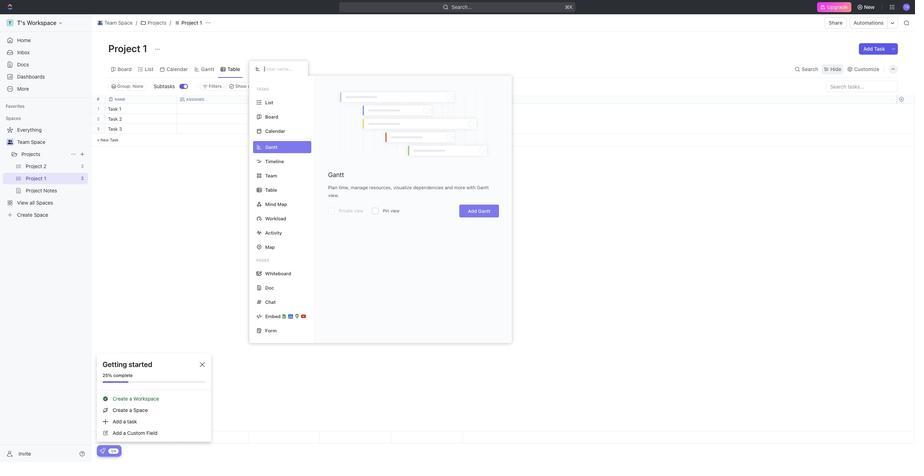 Task type: locate. For each thing, give the bounding box(es) containing it.
projects link
[[139, 19, 168, 27], [21, 149, 68, 160]]

1 horizontal spatial new
[[864, 4, 875, 10]]

‎task up ‎task 2
[[108, 106, 118, 112]]

0 vertical spatial to
[[253, 117, 258, 122]]

new for new
[[864, 4, 875, 10]]

2 to do from the top
[[253, 127, 265, 132]]

1 vertical spatial space
[[31, 139, 45, 145]]

dashboards
[[17, 74, 45, 80]]

tree containing team space
[[3, 124, 88, 221]]

add up customize
[[864, 46, 873, 52]]

a down add a task
[[123, 430, 126, 437]]

0 horizontal spatial team space
[[17, 139, 45, 145]]

list down tasks
[[265, 100, 273, 105]]

new
[[864, 4, 875, 10], [101, 138, 109, 142]]

0 vertical spatial to do cell
[[248, 114, 320, 124]]

view for pin view
[[390, 208, 400, 214]]

row inside grid
[[105, 95, 463, 104]]

1 vertical spatial projects link
[[21, 149, 68, 160]]

board left list link
[[118, 66, 132, 72]]

1
[[200, 20, 202, 26], [143, 43, 147, 54], [119, 106, 121, 112], [97, 107, 99, 111]]

1 vertical spatial board
[[265, 114, 278, 120]]

add left task
[[113, 419, 122, 425]]

show closed
[[235, 84, 262, 89]]

2 to from the top
[[253, 127, 258, 132]]

press space to select this row. row
[[91, 104, 105, 114], [105, 104, 463, 115], [91, 114, 105, 124], [105, 114, 463, 125], [91, 124, 105, 134], [105, 124, 463, 135], [105, 432, 463, 444]]

2 view from the left
[[390, 208, 400, 214]]

view
[[354, 208, 363, 214], [390, 208, 400, 214]]

chat
[[265, 299, 276, 305]]

add a custom field
[[113, 430, 158, 437]]

doc
[[265, 285, 274, 291]]

task down task 3
[[110, 138, 118, 142]]

1 to do from the top
[[253, 117, 265, 122]]

board down tasks
[[265, 114, 278, 120]]

gantt inside 'plan time, manage resources, visualize dependencies and more with gantt view.'
[[477, 185, 489, 191]]

1 vertical spatial to do cell
[[248, 124, 320, 134]]

2 for ‎task
[[119, 116, 122, 122]]

0 horizontal spatial projects
[[21, 151, 40, 157]]

calendar up "subtasks" button
[[167, 66, 188, 72]]

new down task 3
[[101, 138, 109, 142]]

to do cell for task 3
[[248, 124, 320, 134]]

task inside button
[[874, 46, 885, 52]]

0 vertical spatial to do
[[253, 117, 265, 122]]

2 inside the 1 2 3
[[97, 117, 100, 121]]

2 vertical spatial team
[[265, 173, 277, 179]]

0 vertical spatial map
[[277, 201, 287, 207]]

table
[[228, 66, 240, 72], [265, 187, 277, 193]]

2 vertical spatial task
[[110, 138, 118, 142]]

hide button
[[822, 64, 844, 74]]

workspace
[[133, 396, 159, 402]]

add
[[864, 46, 873, 52], [468, 208, 477, 214], [113, 419, 122, 425], [113, 430, 122, 437]]

0 vertical spatial do
[[259, 117, 265, 122]]

2 left ‎task 2
[[97, 117, 100, 121]]

favorites
[[6, 104, 25, 109]]

1 vertical spatial to do
[[253, 127, 265, 132]]

new for new task
[[101, 138, 109, 142]]

0 horizontal spatial table
[[228, 66, 240, 72]]

task 3
[[108, 126, 122, 132]]

0 horizontal spatial 3
[[97, 127, 100, 131]]

2 to do cell from the top
[[248, 124, 320, 134]]

create a space
[[113, 408, 148, 414]]

home
[[17, 37, 31, 43]]

user group image
[[98, 21, 102, 25], [7, 140, 13, 144]]

1 to from the top
[[253, 117, 258, 122]]

a left task
[[123, 419, 126, 425]]

‎task down ‎task 1
[[108, 116, 118, 122]]

‎task for ‎task 2
[[108, 116, 118, 122]]

3
[[119, 126, 122, 132], [97, 127, 100, 131]]

2 horizontal spatial space
[[133, 408, 148, 414]]

1 horizontal spatial /
[[170, 20, 171, 26]]

search button
[[793, 64, 821, 74]]

row group containing ‎task 1
[[105, 104, 463, 147]]

0 vertical spatial team
[[104, 20, 117, 26]]

1 horizontal spatial table
[[265, 187, 277, 193]]

0 vertical spatial team space link
[[95, 19, 134, 27]]

project
[[181, 20, 198, 26], [108, 43, 140, 54]]

press space to select this row. row containing 3
[[91, 124, 105, 134]]

1 set priority element from the top
[[390, 104, 401, 115]]

0 vertical spatial calendar
[[167, 66, 188, 72]]

1 horizontal spatial projects link
[[139, 19, 168, 27]]

new up automations on the top
[[864, 4, 875, 10]]

1 vertical spatial project 1
[[108, 43, 150, 54]]

0 horizontal spatial space
[[31, 139, 45, 145]]

docs link
[[3, 59, 88, 70]]

to do cell
[[248, 114, 320, 124], [248, 124, 320, 134]]

1 vertical spatial team
[[17, 139, 30, 145]]

0 horizontal spatial list
[[145, 66, 153, 72]]

1/4
[[111, 449, 116, 454]]

25% complete
[[103, 373, 133, 379]]

a for task
[[123, 419, 126, 425]]

add inside button
[[864, 46, 873, 52]]

1 view from the left
[[354, 208, 363, 214]]

customize button
[[845, 64, 882, 74]]

row
[[105, 95, 463, 104]]

view.
[[328, 193, 339, 198]]

press space to select this row. row containing ‎task 1
[[105, 104, 463, 115]]

1 horizontal spatial project 1
[[181, 20, 202, 26]]

calendar link
[[165, 64, 188, 74]]

share
[[829, 20, 843, 26]]

a for space
[[129, 408, 132, 414]]

inbox
[[17, 49, 30, 55]]

add for add task
[[864, 46, 873, 52]]

space
[[118, 20, 133, 26], [31, 139, 45, 145], [133, 408, 148, 414]]

1 horizontal spatial map
[[277, 201, 287, 207]]

team space link inside tree
[[17, 137, 87, 148]]

mind map
[[265, 201, 287, 207]]

1 horizontal spatial team
[[104, 20, 117, 26]]

list
[[145, 66, 153, 72], [265, 100, 273, 105]]

2 set priority image from the top
[[390, 114, 401, 125]]

1 set priority image from the top
[[390, 104, 401, 115]]

⌘k
[[565, 4, 573, 10]]

create
[[113, 396, 128, 402], [113, 408, 128, 414]]

0 vertical spatial board
[[118, 66, 132, 72]]

1 horizontal spatial team space
[[104, 20, 133, 26]]

view right private
[[354, 208, 363, 214]]

table up mind at the top of page
[[265, 187, 277, 193]]

1 vertical spatial user group image
[[7, 140, 13, 144]]

0 horizontal spatial 2
[[97, 117, 100, 121]]

add down with on the top of page
[[468, 208, 477, 214]]

1 vertical spatial to
[[253, 127, 258, 132]]

project 1
[[181, 20, 202, 26], [108, 43, 150, 54]]

home link
[[3, 35, 88, 46]]

add task button
[[859, 43, 889, 55]]

‎task 2
[[108, 116, 122, 122]]

map right mind at the top of page
[[277, 201, 287, 207]]

0 horizontal spatial view
[[354, 208, 363, 214]]

team
[[104, 20, 117, 26], [17, 139, 30, 145], [265, 173, 277, 179]]

0 horizontal spatial board
[[118, 66, 132, 72]]

0 vertical spatial ‎task
[[108, 106, 118, 112]]

press space to select this row. row containing 2
[[91, 114, 105, 124]]

new inside button
[[864, 4, 875, 10]]

set priority image
[[390, 124, 401, 135]]

3 set priority element from the top
[[390, 124, 401, 135]]

0 vertical spatial new
[[864, 4, 875, 10]]

a up create a space
[[129, 396, 132, 402]]

1 vertical spatial team space link
[[17, 137, 87, 148]]

grid
[[91, 95, 915, 444]]

1 horizontal spatial calendar
[[265, 128, 285, 134]]

1 vertical spatial ‎task
[[108, 116, 118, 122]]

view button
[[249, 61, 272, 78]]

0 vertical spatial projects
[[148, 20, 166, 26]]

1 vertical spatial table
[[265, 187, 277, 193]]

1 horizontal spatial board
[[265, 114, 278, 120]]

calendar
[[167, 66, 188, 72], [265, 128, 285, 134]]

1 horizontal spatial user group image
[[98, 21, 102, 25]]

0 horizontal spatial user group image
[[7, 140, 13, 144]]

plan time, manage resources, visualize dependencies and more with gantt view.
[[328, 185, 489, 198]]

1 horizontal spatial 3
[[119, 126, 122, 132]]

1 2 3
[[97, 107, 100, 131]]

whiteboard
[[265, 271, 291, 277]]

0 vertical spatial create
[[113, 396, 128, 402]]

set priority element
[[390, 104, 401, 115], [390, 114, 401, 125], [390, 124, 401, 135]]

add for add a custom field
[[113, 430, 122, 437]]

2 set priority element from the top
[[390, 114, 401, 125]]

1 vertical spatial project
[[108, 43, 140, 54]]

0 vertical spatial table
[[228, 66, 240, 72]]

a up task
[[129, 408, 132, 414]]

create up create a space
[[113, 396, 128, 402]]

cell
[[177, 104, 248, 114], [248, 104, 320, 114], [320, 104, 391, 114], [177, 114, 248, 124], [320, 114, 391, 124], [177, 124, 248, 134], [320, 124, 391, 134]]

map
[[277, 201, 287, 207], [265, 244, 275, 250]]

task up customize
[[874, 46, 885, 52]]

0 vertical spatial space
[[118, 20, 133, 26]]

2 create from the top
[[113, 408, 128, 414]]

0 horizontal spatial project
[[108, 43, 140, 54]]

view
[[258, 66, 270, 72]]

a
[[129, 396, 132, 402], [129, 408, 132, 414], [123, 419, 126, 425], [123, 430, 126, 437]]

table up show
[[228, 66, 240, 72]]

0 horizontal spatial team space link
[[17, 137, 87, 148]]

0 horizontal spatial /
[[136, 20, 137, 26]]

1 inside the 1 2 3
[[97, 107, 99, 111]]

set priority element for 1
[[390, 104, 401, 115]]

team space link
[[95, 19, 134, 27], [17, 137, 87, 148]]

1 horizontal spatial space
[[118, 20, 133, 26]]

‎task for ‎task 1
[[108, 106, 118, 112]]

view for private view
[[354, 208, 363, 214]]

add a task
[[113, 419, 137, 425]]

1 horizontal spatial list
[[265, 100, 273, 105]]

to do for ‎task 2
[[253, 117, 265, 122]]

0 horizontal spatial projects link
[[21, 149, 68, 160]]

add down add a task
[[113, 430, 122, 437]]

to do cell for ‎task 2
[[248, 114, 320, 124]]

task down ‎task 2
[[108, 126, 118, 132]]

view right pin
[[390, 208, 400, 214]]

create up add a task
[[113, 408, 128, 414]]

row group
[[91, 104, 105, 147], [105, 104, 463, 147], [897, 104, 915, 147], [897, 432, 915, 444]]

0 vertical spatial list
[[145, 66, 153, 72]]

1 do from the top
[[259, 117, 265, 122]]

1 to do cell from the top
[[248, 114, 320, 124]]

manage
[[351, 185, 368, 191]]

to do for task 3
[[253, 127, 265, 132]]

project 1 link
[[173, 19, 204, 27]]

to for task 3
[[253, 127, 258, 132]]

1 vertical spatial map
[[265, 244, 275, 250]]

1 vertical spatial team space
[[17, 139, 45, 145]]

new task
[[101, 138, 118, 142]]

getting
[[103, 361, 127, 369]]

3 left task 3
[[97, 127, 100, 131]]

private view
[[339, 208, 363, 214]]

1 horizontal spatial 2
[[119, 116, 122, 122]]

search
[[802, 66, 818, 72]]

2 vertical spatial space
[[133, 408, 148, 414]]

2 do from the top
[[259, 127, 265, 132]]

grid containing ‎task 1
[[91, 95, 915, 444]]

sidebar navigation
[[0, 14, 91, 463]]

plan
[[328, 185, 337, 191]]

a for workspace
[[129, 396, 132, 402]]

user group image inside sidebar navigation
[[7, 140, 13, 144]]

set priority element for 3
[[390, 124, 401, 135]]

0 vertical spatial project 1
[[181, 20, 202, 26]]

1 horizontal spatial view
[[390, 208, 400, 214]]

3 down ‎task 2
[[119, 126, 122, 132]]

task
[[874, 46, 885, 52], [108, 126, 118, 132], [110, 138, 118, 142]]

0 vertical spatial task
[[874, 46, 885, 52]]

3 inside press space to select this row. row
[[119, 126, 122, 132]]

1 create from the top
[[113, 396, 128, 402]]

‎task
[[108, 106, 118, 112], [108, 116, 118, 122]]

1 vertical spatial calendar
[[265, 128, 285, 134]]

1 vertical spatial do
[[259, 127, 265, 132]]

tree
[[3, 124, 88, 221]]

list up "subtasks" button
[[145, 66, 153, 72]]

1 vertical spatial create
[[113, 408, 128, 414]]

0 vertical spatial projects link
[[139, 19, 168, 27]]

map down activity
[[265, 244, 275, 250]]

0 horizontal spatial new
[[101, 138, 109, 142]]

spaces
[[6, 116, 21, 121]]

invite
[[19, 451, 31, 457]]

gantt
[[201, 66, 214, 72], [328, 171, 344, 179], [477, 185, 489, 191], [478, 208, 491, 214]]

to for ‎task 2
[[253, 117, 258, 122]]

2 up task 3
[[119, 116, 122, 122]]

1 horizontal spatial project
[[181, 20, 198, 26]]

set priority image
[[390, 104, 401, 115], [390, 114, 401, 125]]

2 ‎task from the top
[[108, 116, 118, 122]]

do up timeline
[[259, 127, 265, 132]]

25%
[[103, 373, 112, 379]]

new inside grid
[[101, 138, 109, 142]]

automations button
[[850, 18, 887, 28]]

to do
[[253, 117, 265, 122], [253, 127, 265, 132]]

do down tasks
[[259, 117, 265, 122]]

1 vertical spatial projects
[[21, 151, 40, 157]]

calendar up timeline
[[265, 128, 285, 134]]

1 ‎task from the top
[[108, 106, 118, 112]]

0 horizontal spatial team
[[17, 139, 30, 145]]

1 vertical spatial new
[[101, 138, 109, 142]]



Task type: vqa. For each thing, say whether or not it's contained in the screenshot.
Task 3 link
no



Task type: describe. For each thing, give the bounding box(es) containing it.
custom
[[127, 430, 145, 437]]

more
[[454, 185, 465, 191]]

set priority image for 1
[[390, 104, 401, 115]]

view button
[[249, 64, 272, 74]]

do for ‎task 2
[[259, 117, 265, 122]]

team inside sidebar navigation
[[17, 139, 30, 145]]

onboarding checklist button image
[[100, 449, 105, 454]]

inbox link
[[3, 47, 88, 58]]

with
[[467, 185, 476, 191]]

#
[[97, 97, 100, 102]]

embed
[[265, 314, 281, 319]]

pages
[[256, 258, 269, 263]]

time,
[[339, 185, 350, 191]]

tree inside sidebar navigation
[[3, 124, 88, 221]]

pin view
[[383, 208, 400, 214]]

create a workspace
[[113, 396, 159, 402]]

project 1 inside project 1 link
[[181, 20, 202, 26]]

board link
[[116, 64, 132, 74]]

form
[[265, 328, 277, 334]]

Search tasks... text field
[[826, 81, 898, 92]]

table link
[[226, 64, 240, 74]]

favorites button
[[3, 102, 27, 111]]

dashboards link
[[3, 71, 88, 83]]

task for new task
[[110, 138, 118, 142]]

Enter name... field
[[263, 66, 302, 72]]

1 horizontal spatial projects
[[148, 20, 166, 26]]

dependencies
[[413, 185, 444, 191]]

show
[[235, 84, 247, 89]]

subtasks
[[154, 83, 175, 89]]

workload
[[265, 216, 286, 221]]

task
[[127, 419, 137, 425]]

create for create a space
[[113, 408, 128, 414]]

hide
[[831, 66, 842, 72]]

tasks
[[256, 87, 269, 92]]

closed
[[248, 84, 262, 89]]

1 inside press space to select this row. row
[[119, 106, 121, 112]]

add task
[[864, 46, 885, 52]]

1 vertical spatial task
[[108, 126, 118, 132]]

a for custom
[[123, 430, 126, 437]]

share button
[[825, 17, 847, 29]]

automations
[[854, 20, 884, 26]]

search...
[[452, 4, 472, 10]]

projects inside sidebar navigation
[[21, 151, 40, 157]]

do for task 3
[[259, 127, 265, 132]]

1 / from the left
[[136, 20, 137, 26]]

close image
[[200, 363, 205, 368]]

add for add gantt
[[468, 208, 477, 214]]

and
[[445, 185, 453, 191]]

started
[[129, 361, 152, 369]]

complete
[[113, 373, 133, 379]]

1 horizontal spatial team space link
[[95, 19, 134, 27]]

list link
[[143, 64, 153, 74]]

row group containing 1 2 3
[[91, 104, 105, 147]]

onboarding checklist button element
[[100, 449, 105, 454]]

subtasks button
[[151, 81, 180, 92]]

new button
[[854, 1, 879, 13]]

show closed button
[[226, 82, 265, 91]]

customize
[[854, 66, 879, 72]]

pin
[[383, 208, 389, 214]]

task for add task
[[874, 46, 885, 52]]

visualize
[[393, 185, 412, 191]]

press space to select this row. row containing 1
[[91, 104, 105, 114]]

set priority element for 2
[[390, 114, 401, 125]]

mind
[[265, 201, 276, 207]]

space inside sidebar navigation
[[31, 139, 45, 145]]

2 horizontal spatial team
[[265, 173, 277, 179]]

0 horizontal spatial project 1
[[108, 43, 150, 54]]

press space to select this row. row containing ‎task 2
[[105, 114, 463, 125]]

activity
[[265, 230, 282, 236]]

docs
[[17, 61, 29, 68]]

press space to select this row. row containing task 3
[[105, 124, 463, 135]]

‎task 1
[[108, 106, 121, 112]]

upgrade
[[827, 4, 848, 10]]

field
[[146, 430, 158, 437]]

0 vertical spatial user group image
[[98, 21, 102, 25]]

0 vertical spatial project
[[181, 20, 198, 26]]

upgrade link
[[817, 2, 851, 12]]

timeline
[[265, 159, 284, 164]]

gantt link
[[200, 64, 214, 74]]

0 vertical spatial team space
[[104, 20, 133, 26]]

2 / from the left
[[170, 20, 171, 26]]

create for create a workspace
[[113, 396, 128, 402]]

team space inside sidebar navigation
[[17, 139, 45, 145]]

2 for 1
[[97, 117, 100, 121]]

add for add a task
[[113, 419, 122, 425]]

set priority image for 2
[[390, 114, 401, 125]]

1 vertical spatial list
[[265, 100, 273, 105]]

0 horizontal spatial calendar
[[167, 66, 188, 72]]

resources,
[[369, 185, 392, 191]]

0 horizontal spatial map
[[265, 244, 275, 250]]

private
[[339, 208, 353, 214]]

add gantt
[[468, 208, 491, 214]]

getting started
[[103, 361, 152, 369]]



